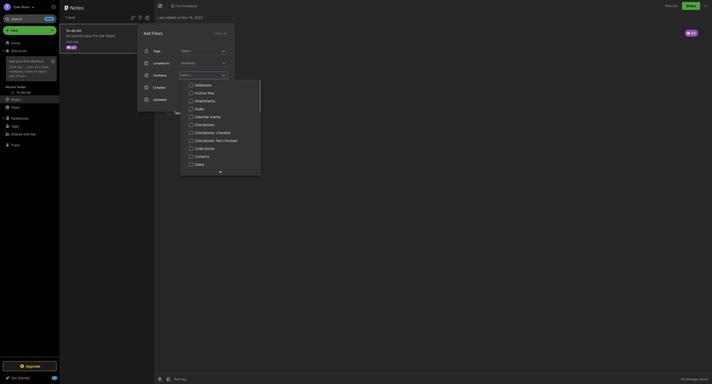 Task type: describe. For each thing, give the bounding box(es) containing it.
blocks
[[204, 146, 215, 151]]

tyler
[[13, 5, 21, 9]]

just now
[[66, 40, 78, 44]]

addresses
[[195, 83, 212, 87]]

recent notes
[[6, 85, 26, 89]]

expand note image
[[157, 3, 163, 9]]

on inside icon on a note, notebook, stack or tag to add it here.
[[34, 65, 38, 69]]

1 vertical spatial checked
[[223, 139, 237, 143]]

1
[[65, 15, 67, 20]]

now inside "to-do list do now do soon for the future"
[[71, 34, 78, 38]]

2023
[[194, 15, 203, 19]]

0 vertical spatial checked
[[216, 131, 231, 135]]

1 horizontal spatial tags
[[153, 49, 160, 53]]

1 vertical spatial now
[[73, 40, 78, 44]]

last
[[158, 15, 165, 19]]

events
[[210, 115, 221, 119]]

dates
[[195, 162, 204, 167]]

archive files
[[195, 91, 214, 95]]

notebooks
[[11, 116, 29, 120]]

home
[[11, 41, 20, 45]]

add for add your first shortcut
[[9, 59, 15, 63]]

note
[[68, 15, 75, 20]]

updated
[[153, 98, 166, 102]]

first
[[175, 4, 182, 8]]

Sort options field
[[130, 14, 136, 21]]

a
[[39, 65, 41, 69]]

last edited on nov 14, 2023
[[158, 15, 203, 19]]

add
[[9, 74, 15, 78]]

0/3
[[71, 45, 76, 49]]

click to collapse image
[[58, 375, 61, 381]]

notebook
[[183, 4, 197, 8]]

tasks
[[11, 105, 20, 109]]

tag
[[38, 69, 43, 73]]

Help and Learning task checklist field
[[0, 374, 60, 382]]

Select440 checkbox
[[189, 91, 193, 95]]

 input text field for contains
[[181, 72, 221, 79]]

you
[[673, 4, 678, 8]]

add filters
[[144, 31, 163, 36]]

checkboxes: not checked
[[195, 139, 237, 143]]

group containing add your first shortcut
[[0, 55, 59, 97]]

share button
[[682, 2, 700, 10]]

new button
[[3, 26, 57, 35]]

black
[[21, 5, 30, 9]]

or
[[34, 69, 37, 73]]

to
[[44, 69, 47, 73]]

contacts
[[195, 154, 209, 159]]

notebook,
[[9, 69, 24, 73]]

Located in field
[[180, 60, 227, 67]]

checkboxes: for checkboxes: checked
[[195, 131, 215, 135]]

recent
[[6, 85, 16, 89]]

tyler black
[[13, 5, 30, 9]]

icon on a note, notebook, stack or tag to add it here.
[[9, 65, 49, 78]]

Add tag field
[[174, 377, 211, 382]]

new
[[46, 17, 53, 20]]

Search text field
[[6, 14, 53, 23]]

edited
[[166, 15, 176, 19]]

only you
[[665, 4, 678, 8]]

Select439 checkbox
[[189, 83, 193, 87]]

icon
[[27, 65, 33, 69]]

audio
[[195, 107, 204, 111]]

add for add filters
[[144, 31, 151, 36]]

 input text field for tags
[[181, 48, 221, 54]]

only
[[665, 4, 672, 8]]

trash
[[11, 143, 20, 147]]

2 vertical spatial notes
[[11, 97, 20, 102]]

0 vertical spatial notes
[[70, 5, 84, 11]]

first
[[24, 59, 30, 63]]

for
[[93, 34, 98, 38]]

Select443 checkbox
[[189, 115, 193, 119]]

new
[[11, 28, 18, 32]]

new search field
[[6, 14, 54, 23]]

Contains field
[[180, 72, 227, 79]]

checkboxes: checked
[[195, 131, 231, 135]]

it
[[15, 74, 17, 78]]

Select441 checkbox
[[189, 99, 193, 103]]

first notebook button
[[169, 2, 199, 9]]

tags inside button
[[11, 124, 19, 128]]

Select448 checkbox
[[189, 155, 193, 159]]

just
[[66, 40, 72, 44]]

shared with me link
[[0, 130, 59, 138]]

upgrade button
[[3, 361, 57, 371]]

soon
[[84, 34, 92, 38]]

in
[[166, 61, 169, 65]]

add a reminder image
[[157, 376, 163, 382]]

get started
[[11, 376, 30, 380]]

click
[[9, 65, 16, 69]]

shortcut
[[31, 59, 44, 63]]

add your first shortcut
[[9, 59, 44, 63]]



Task type: locate. For each thing, give the bounding box(es) containing it.
Account field
[[0, 2, 35, 12]]

1 vertical spatial checkboxes:
[[195, 139, 215, 143]]

calendar
[[195, 115, 209, 119]]

shared
[[11, 132, 22, 136]]

0 horizontal spatial add
[[9, 59, 15, 63]]

not
[[216, 139, 222, 143]]

all changes saved
[[681, 377, 708, 381]]

View options field
[[143, 14, 150, 21]]

1 vertical spatial add
[[9, 59, 15, 63]]

all
[[223, 31, 227, 35]]

7
[[54, 377, 55, 380]]

2 checkboxes: from the top
[[195, 139, 215, 143]]

1 note
[[65, 15, 75, 20]]

tags
[[153, 49, 160, 53], [11, 124, 19, 128]]

add left filters
[[144, 31, 151, 36]]

notes up tasks
[[11, 97, 20, 102]]

1 vertical spatial tags
[[11, 124, 19, 128]]

archive
[[195, 91, 207, 95]]

created
[[153, 85, 165, 89]]

2 do from the left
[[79, 34, 83, 38]]

checked
[[216, 131, 231, 135], [223, 139, 237, 143]]

click the ...
[[9, 65, 26, 69]]

0 vertical spatial now
[[71, 34, 78, 38]]

notes up note
[[70, 5, 84, 11]]

tags up the shared
[[11, 124, 19, 128]]

to-do list do now do soon for the future
[[66, 28, 115, 38]]

the right for
[[99, 34, 104, 38]]

1 horizontal spatial the
[[99, 34, 104, 38]]

1 vertical spatial the
[[17, 65, 22, 69]]

 input text field inside contains field
[[181, 72, 221, 79]]

tree containing home
[[0, 39, 60, 357]]

add
[[144, 31, 151, 36], [9, 59, 15, 63]]

code
[[195, 146, 203, 151]]

checkboxes: for checkboxes: not checked
[[195, 139, 215, 143]]

0 vertical spatial checkboxes:
[[195, 131, 215, 135]]

...
[[23, 65, 26, 69]]

checked right not
[[223, 139, 237, 143]]

1 horizontal spatial on
[[177, 15, 181, 19]]

tasks button
[[0, 103, 59, 111]]

nov
[[182, 15, 188, 19]]

on inside note window element
[[177, 15, 181, 19]]

0 vertical spatial add
[[144, 31, 151, 36]]

expand notebooks image
[[1, 116, 5, 120]]

add inside group
[[9, 59, 15, 63]]

3  input text field from the top
[[181, 72, 221, 79]]

with
[[23, 132, 30, 136]]

on
[[177, 15, 181, 19], [34, 65, 38, 69]]

 input text field
[[181, 48, 221, 54], [181, 60, 221, 67], [181, 72, 221, 79]]

Add filters field
[[137, 14, 143, 21]]

files
[[208, 91, 214, 95]]

1  input text field from the top
[[181, 48, 221, 54]]

Select445 checkbox
[[189, 131, 193, 135]]

0 horizontal spatial tags
[[11, 124, 19, 128]]

 input text field up located in field
[[181, 48, 221, 54]]

notes right 'recent'
[[17, 85, 26, 89]]

Select444 checkbox
[[189, 123, 193, 127]]

Tags field
[[180, 48, 227, 55]]

 input text field for located in
[[181, 60, 221, 67]]

started
[[18, 376, 30, 380]]

first notebook
[[175, 4, 197, 8]]

checkboxes: down the checkboxes at the left top of the page
[[195, 131, 215, 135]]

1 checkboxes: from the top
[[195, 131, 215, 135]]

notes link
[[0, 95, 59, 103]]

saved
[[700, 377, 708, 381]]

the left ...
[[17, 65, 22, 69]]

add filters image
[[137, 15, 143, 21]]

row group
[[180, 80, 260, 359]]

future
[[105, 34, 115, 38]]

more actions image
[[703, 3, 709, 9]]

trash link
[[0, 141, 59, 149]]

add up click
[[9, 59, 15, 63]]

filters
[[152, 31, 163, 36]]

14,
[[189, 15, 194, 19]]

do down to-
[[66, 34, 70, 38]]

now down do
[[71, 34, 78, 38]]

note,
[[42, 65, 49, 69]]

here.
[[18, 74, 26, 78]]

0 vertical spatial the
[[99, 34, 104, 38]]

clear all button
[[213, 30, 227, 36]]

the
[[99, 34, 104, 38], [17, 65, 22, 69]]

list
[[77, 28, 81, 33]]

1 vertical spatial notes
[[17, 85, 26, 89]]

Select450 checkbox
[[189, 170, 193, 174]]

contains
[[153, 73, 167, 77]]

on left the nov
[[177, 15, 181, 19]]

home link
[[0, 39, 60, 47]]

Select442 checkbox
[[189, 107, 193, 111]]

0 horizontal spatial on
[[34, 65, 38, 69]]

shortcuts button
[[0, 47, 59, 55]]

Select449 checkbox
[[189, 163, 193, 167]]

 input text field inside located in field
[[181, 60, 221, 67]]

0 vertical spatial  input text field
[[181, 48, 221, 54]]

checkboxes: up code blocks
[[195, 139, 215, 143]]

notes inside group
[[17, 85, 26, 89]]

1 vertical spatial on
[[34, 65, 38, 69]]

shared with me
[[11, 132, 36, 136]]

 input text field inside tags 'field'
[[181, 48, 221, 54]]

1 vertical spatial  input text field
[[181, 60, 221, 67]]

located
[[153, 61, 166, 65]]

 input text field down tags 'field'
[[181, 60, 221, 67]]

Select447 checkbox
[[189, 147, 193, 151]]

tree
[[0, 39, 60, 357]]

 input text field up 'addresses'
[[181, 72, 221, 79]]

tags up located
[[153, 49, 160, 53]]

the inside group
[[17, 65, 22, 69]]

changes
[[686, 377, 699, 381]]

2  input text field from the top
[[181, 60, 221, 67]]

attachments
[[195, 99, 215, 103]]

to-
[[66, 28, 71, 33]]

0 horizontal spatial do
[[66, 34, 70, 38]]

checked up not
[[216, 131, 231, 135]]

note window element
[[154, 0, 712, 384]]

Note Editor text field
[[154, 24, 712, 374]]

the inside "to-do list do now do soon for the future"
[[99, 34, 104, 38]]

0 horizontal spatial the
[[17, 65, 22, 69]]

all
[[681, 377, 685, 381]]

2 vertical spatial  input text field
[[181, 72, 221, 79]]

located in
[[153, 61, 169, 65]]

1 horizontal spatial do
[[79, 34, 83, 38]]

me
[[31, 132, 36, 136]]

do
[[66, 34, 70, 38], [79, 34, 83, 38]]

group
[[0, 55, 59, 97]]

your
[[16, 59, 23, 63]]

tooltip
[[120, 3, 147, 13]]

Select446 checkbox
[[189, 139, 193, 143]]

More actions field
[[703, 2, 709, 10]]

shortcuts
[[11, 49, 27, 53]]

stack
[[25, 69, 33, 73]]

0 vertical spatial tags
[[153, 49, 160, 53]]

notebooks link
[[0, 114, 59, 122]]

get
[[11, 376, 17, 380]]

do down the list
[[79, 34, 83, 38]]

settings image
[[51, 4, 57, 10]]

now up 0/3 at left top
[[73, 40, 78, 44]]

do
[[71, 28, 76, 33]]

code blocks
[[195, 146, 215, 151]]

tags button
[[0, 122, 59, 130]]

calendar events
[[195, 115, 221, 119]]

on left a
[[34, 65, 38, 69]]

row group containing addresses
[[180, 80, 260, 359]]

1 do from the left
[[66, 34, 70, 38]]

clear
[[214, 31, 222, 35]]

0 vertical spatial on
[[177, 15, 181, 19]]

add tag image
[[165, 376, 171, 382]]

1 horizontal spatial add
[[144, 31, 151, 36]]

share
[[687, 4, 696, 8]]



Task type: vqa. For each thing, say whether or not it's contained in the screenshot.
top  input text field
yes



